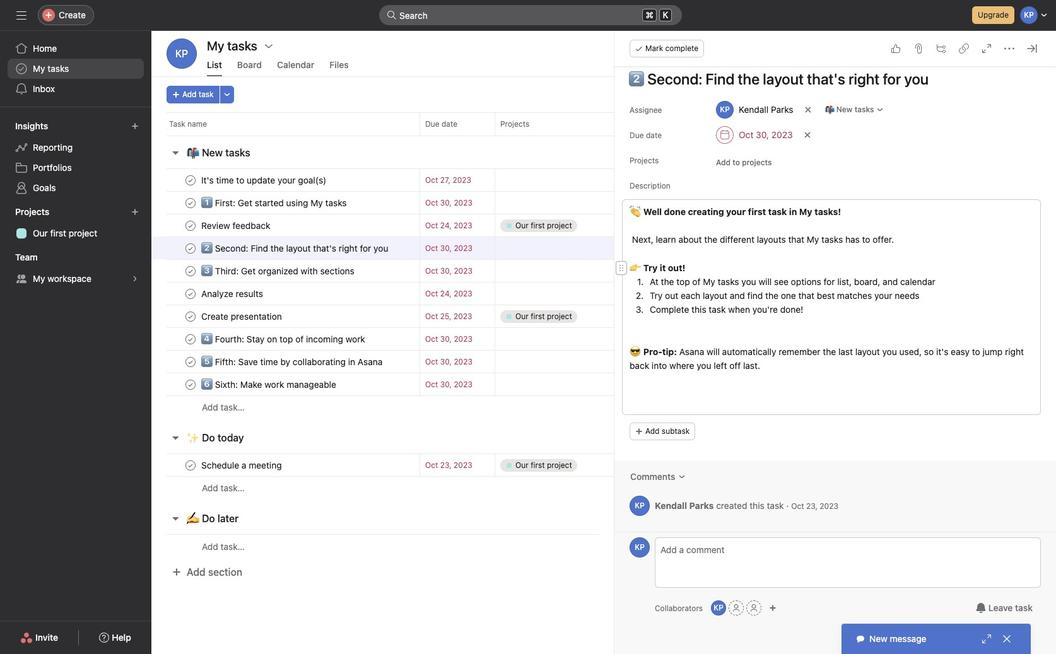 Task type: locate. For each thing, give the bounding box(es) containing it.
leave
[[989, 602, 1013, 613]]

1 vertical spatial your
[[874, 290, 892, 301]]

Task name text field
[[199, 310, 286, 323]]

1 vertical spatial will
[[707, 346, 720, 357]]

projects element
[[710, 149, 1041, 154], [0, 201, 151, 246]]

due date down assignee
[[630, 131, 662, 140]]

2 vertical spatial you
[[697, 360, 711, 371]]

mark complete checkbox inside 3️⃣ third: get organized with sections cell
[[183, 263, 198, 279]]

add inside button
[[187, 567, 206, 578]]

2 placeholderusericon image from the top
[[736, 290, 744, 297]]

mark complete checkbox inside '4️⃣ fourth: stay on top of incoming work' cell
[[183, 332, 198, 347]]

0 vertical spatial will
[[759, 276, 772, 287]]

None field
[[379, 5, 682, 25]]

task… inside header ✨ do today tree grid
[[221, 483, 245, 493]]

oct 25, 2023
[[425, 312, 472, 321]]

oct 30, 2023 for 3️⃣ third: get organized with sections cell
[[425, 266, 473, 276]]

0 vertical spatial 📬 new tasks
[[825, 105, 874, 114]]

add task… button up section
[[202, 540, 245, 554]]

3 add task… button from the top
[[202, 540, 245, 554]]

3 mark complete checkbox from the top
[[183, 218, 198, 233]]

mark complete checkbox inside it's time to update your goal(s) cell
[[183, 173, 198, 188]]

2 horizontal spatial to
[[972, 346, 980, 357]]

1 horizontal spatial you
[[742, 276, 756, 287]]

that down options
[[798, 290, 814, 301]]

1 add task… from the top
[[202, 402, 245, 413]]

layouts
[[757, 234, 786, 245]]

0 vertical spatial oct 24, 2023
[[425, 221, 472, 230]]

0 horizontal spatial projects element
[[0, 201, 151, 246]]

oct 27, 2023 row
[[151, 168, 855, 192]]

1 vertical spatial 📬 new tasks
[[187, 147, 250, 158]]

placeholderusericon image inside oct 25, 2023 row
[[736, 313, 744, 320]]

projects element down 📬 new tasks dropdown button at right top
[[710, 149, 1041, 154]]

mark complete checkbox inside the schedule a meeting cell
[[183, 458, 198, 473]]

will
[[759, 276, 772, 287], [707, 346, 720, 357]]

placeholderusericon image for the 2️⃣ second: find the layout that's right for you cell
[[736, 244, 744, 252]]

review feedback cell
[[151, 214, 420, 237]]

my up inbox
[[33, 63, 45, 74]]

our
[[33, 228, 48, 238]]

0 vertical spatial this
[[692, 304, 706, 315]]

0 vertical spatial due date
[[425, 119, 457, 129]]

list,
[[837, 276, 852, 287]]

😎 pro-tip:
[[630, 344, 677, 358]]

task right the leave
[[1015, 602, 1033, 613]]

0 horizontal spatial to
[[733, 158, 740, 167]]

tasks!
[[815, 206, 841, 217]]

3 add task… from the top
[[202, 541, 245, 552]]

1 mark complete image from the top
[[183, 195, 198, 210]]

1 vertical spatial oct 24, 2023 row
[[151, 282, 855, 305]]

k
[[663, 10, 668, 20]]

header 📬 new tasks tree grid
[[151, 168, 855, 419]]

layout
[[703, 290, 727, 301], [855, 346, 880, 357]]

4 oct 30, 2023 row from the top
[[151, 327, 855, 351]]

0 horizontal spatial layout
[[703, 290, 727, 301]]

1 vertical spatial add task… row
[[151, 476, 855, 500]]

created
[[716, 500, 747, 511]]

1 vertical spatial you
[[882, 346, 897, 357]]

tasks up it's time to update your goal(s) text field
[[225, 147, 250, 158]]

first inside 'link'
[[50, 228, 66, 238]]

you
[[742, 276, 756, 287], [882, 346, 897, 357], [697, 360, 711, 371]]

1 vertical spatial date
[[646, 131, 662, 140]]

Mark complete checkbox
[[183, 241, 198, 256], [183, 263, 198, 279], [183, 286, 198, 301], [183, 309, 198, 324], [183, 332, 198, 347], [183, 354, 198, 369]]

add task
[[182, 90, 214, 99]]

2023 for 5️⃣ fifth: save time by collaborating in asana cell
[[454, 357, 473, 367]]

you left used,
[[882, 346, 897, 357]]

tasks
[[48, 63, 69, 74], [855, 105, 874, 114], [225, 147, 250, 158], [821, 234, 843, 245], [718, 276, 739, 287]]

parks for kendall parks
[[771, 104, 793, 115]]

3 placeholderusericon image from the top
[[736, 313, 744, 320]]

0 vertical spatial parks
[[771, 104, 793, 115]]

create presentation cell
[[151, 305, 420, 328]]

collapse task list for this group image down task
[[170, 148, 180, 158]]

23, inside the kendall parks created this task · oct 23, 2023
[[806, 501, 818, 511]]

best
[[817, 290, 835, 301]]

to inside asana will automatically remember the last layout you used, so it's easy to jump right back into where you left off last.
[[972, 346, 980, 357]]

0 vertical spatial projects element
[[710, 149, 1041, 154]]

1 horizontal spatial projects
[[500, 119, 529, 129]]

24, for review feedback cell
[[440, 221, 452, 230]]

1 vertical spatial oct 24, 2023
[[425, 289, 472, 298]]

2023 for the 2️⃣ second: find the layout that's right for you cell
[[454, 244, 473, 253]]

add task… up section
[[202, 541, 245, 552]]

mark complete image inside the schedule a meeting cell
[[183, 458, 198, 473]]

0 horizontal spatial date
[[442, 119, 457, 129]]

task… down schedule a meeting text field
[[221, 483, 245, 493]]

3 mark complete image from the top
[[183, 263, 198, 279]]

it
[[660, 262, 666, 273]]

0 vertical spatial you
[[742, 276, 756, 287]]

oct 30, 2023 for 6️⃣ sixth: make work manageable cell
[[425, 380, 473, 389]]

of
[[692, 276, 701, 287]]

0 horizontal spatial this
[[692, 304, 706, 315]]

0 vertical spatial due
[[425, 119, 439, 129]]

my right 'in'
[[799, 206, 812, 217]]

you left left
[[697, 360, 711, 371]]

files
[[330, 59, 349, 70]]

oct for analyze results cell
[[425, 289, 438, 298]]

1 horizontal spatial this
[[750, 500, 764, 511]]

mark complete image for 4️⃣ fourth: stay on top of incoming work text box
[[183, 332, 198, 347]]

oct 24, 2023 row up oct 25, 2023
[[151, 282, 855, 305]]

date down assignee
[[646, 131, 662, 140]]

add left section
[[187, 567, 206, 578]]

task inside 👏 well done creating your first task in my tasks!
[[768, 206, 787, 217]]

projects inside popup button
[[15, 206, 49, 217]]

4️⃣ fourth: stay on top of incoming work cell
[[151, 327, 420, 351]]

5 mark complete image from the top
[[183, 377, 198, 392]]

📬 new tasks
[[825, 105, 874, 114], [187, 147, 250, 158]]

1 vertical spatial do
[[202, 513, 215, 524]]

oct 30, 2023 row
[[151, 191, 855, 215], [151, 237, 855, 260], [151, 259, 855, 283], [151, 327, 855, 351], [151, 350, 855, 373], [151, 373, 855, 396]]

2023 for 3️⃣ third: get organized with sections cell
[[454, 266, 473, 276]]

1 do from the top
[[202, 432, 215, 444]]

used,
[[899, 346, 922, 357]]

mark complete image inside '4️⃣ fourth: stay on top of incoming work' cell
[[183, 332, 198, 347]]

1 vertical spatial collapse task list for this group image
[[170, 433, 180, 443]]

1 collapse task list for this group image from the top
[[170, 148, 180, 158]]

see details, my workspace image
[[131, 275, 139, 283]]

try down at
[[650, 290, 663, 301]]

new
[[836, 105, 853, 114], [202, 147, 223, 158]]

our first project
[[33, 228, 97, 238]]

global element
[[0, 31, 151, 107]]

0 vertical spatial your
[[726, 206, 746, 217]]

0 vertical spatial date
[[442, 119, 457, 129]]

oct 24, 2023 for analyze results cell
[[425, 289, 472, 298]]

our first project link
[[8, 223, 144, 244]]

reporting
[[33, 142, 73, 153]]

remember
[[779, 346, 820, 357]]

2023 for the schedule a meeting cell
[[454, 461, 472, 470]]

0 vertical spatial task…
[[221, 402, 245, 413]]

projects up description
[[630, 156, 659, 165]]

layout right last
[[855, 346, 880, 357]]

task… up section
[[221, 541, 245, 552]]

1 add task… button from the top
[[202, 401, 245, 414]]

1 mark complete image from the top
[[183, 173, 198, 188]]

1 vertical spatial parks
[[689, 500, 714, 511]]

do inside button
[[202, 513, 215, 524]]

mark complete image for 6️⃣ sixth: make work manageable text field
[[183, 377, 198, 392]]

add section
[[187, 567, 242, 578]]

1 vertical spatial due
[[630, 131, 644, 140]]

due down assignee
[[630, 131, 644, 140]]

close details image
[[1027, 44, 1037, 54]]

back
[[630, 360, 649, 371]]

where
[[669, 360, 694, 371]]

2023 inside oct 27, 2023 row
[[453, 175, 471, 185]]

mark complete image inside review feedback cell
[[183, 218, 198, 233]]

add task… up today
[[202, 402, 245, 413]]

due date
[[425, 119, 457, 129], [630, 131, 662, 140]]

2023 for '4️⃣ fourth: stay on top of incoming work' cell
[[454, 334, 473, 344]]

your
[[726, 206, 746, 217], [874, 290, 892, 301]]

oct for review feedback cell
[[425, 221, 438, 230]]

help
[[112, 632, 131, 643]]

mark complete checkbox inside 6️⃣ sixth: make work manageable cell
[[183, 377, 198, 392]]

do right the ✨
[[202, 432, 215, 444]]

task… up today
[[221, 402, 245, 413]]

2️⃣ second: find the layout that's right for you dialog
[[614, 29, 1056, 654]]

inbox
[[33, 83, 55, 94]]

task left the more actions "icon"
[[199, 90, 214, 99]]

1 horizontal spatial due date
[[630, 131, 662, 140]]

2 24, from the top
[[440, 289, 452, 298]]

3 mark complete checkbox from the top
[[183, 286, 198, 301]]

expand new message image
[[982, 634, 992, 644]]

workspace
[[48, 273, 91, 284]]

add left projects
[[716, 158, 731, 167]]

mark complete checkbox inside analyze results cell
[[183, 286, 198, 301]]

1 vertical spatial try
[[650, 290, 663, 301]]

oct inside 'dropdown button'
[[739, 129, 754, 140]]

this right created in the bottom right of the page
[[750, 500, 764, 511]]

mark
[[645, 44, 663, 53]]

portfolios
[[33, 162, 72, 173]]

2 do from the top
[[202, 513, 215, 524]]

tasks down "task name" text field
[[855, 105, 874, 114]]

new insights image
[[131, 122, 139, 130]]

5 mark complete checkbox from the top
[[183, 332, 198, 347]]

mark complete image inside 3️⃣ third: get organized with sections cell
[[183, 263, 198, 279]]

📬 new tasks down "task name" text field
[[825, 105, 874, 114]]

next, learn about the different layouts that my tasks has to offer.
[[630, 234, 894, 245]]

1 horizontal spatial projects element
[[710, 149, 1041, 154]]

mark complete checkbox inside the 2️⃣ second: find the layout that's right for you cell
[[183, 241, 198, 256]]

add task… button inside header ✨ do today tree grid
[[202, 481, 245, 495]]

placeholderusericon image for analyze results cell
[[736, 290, 744, 297]]

0 vertical spatial and
[[883, 276, 898, 287]]

Task name text field
[[199, 459, 286, 472]]

4 mark complete image from the top
[[183, 332, 198, 347]]

task
[[169, 119, 185, 129]]

add up ✨ do today button
[[202, 402, 218, 413]]

parks left remove assignee icon
[[771, 104, 793, 115]]

3 mark complete image from the top
[[183, 286, 198, 301]]

the right 'about'
[[704, 234, 717, 245]]

placeholderusericon image left find
[[736, 290, 744, 297]]

each
[[681, 290, 700, 301]]

0 horizontal spatial will
[[707, 346, 720, 357]]

1 horizontal spatial due
[[630, 131, 644, 140]]

1 vertical spatial 23,
[[806, 501, 818, 511]]

will left see
[[759, 276, 772, 287]]

2023 for review feedback cell
[[454, 221, 472, 230]]

prominent image
[[387, 10, 397, 20]]

and
[[883, 276, 898, 287], [730, 290, 745, 301]]

placeholderusericon image
[[736, 244, 744, 252], [736, 290, 744, 297], [736, 313, 744, 320], [736, 358, 744, 366], [736, 461, 744, 469]]

👏 well done creating your first task in my tasks!
[[630, 204, 841, 218]]

25,
[[440, 312, 451, 321]]

will inside asana will automatically remember the last layout you used, so it's easy to jump right back into where you left off last.
[[707, 346, 720, 357]]

0 vertical spatial projects
[[500, 119, 529, 129]]

2 mark complete checkbox from the top
[[183, 195, 198, 210]]

1 horizontal spatial date
[[646, 131, 662, 140]]

due date up 27,
[[425, 119, 457, 129]]

0 horizontal spatial and
[[730, 290, 745, 301]]

mark complete image inside create presentation cell
[[183, 309, 198, 324]]

2023 for 1️⃣ first: get started using my tasks cell
[[454, 198, 473, 208]]

4 mark complete checkbox from the top
[[183, 309, 198, 324]]

mark complete checkbox down 📬 new tasks button
[[183, 173, 198, 188]]

0 vertical spatial add task…
[[202, 402, 245, 413]]

2 vertical spatial to
[[972, 346, 980, 357]]

your down 'board,'
[[874, 290, 892, 301]]

3 task… from the top
[[221, 541, 245, 552]]

1 horizontal spatial kendall
[[739, 104, 769, 115]]

kendall inside dropdown button
[[739, 104, 769, 115]]

collapse task list for this group image left the ✨
[[170, 433, 180, 443]]

Task name text field
[[199, 287, 267, 300]]

placeholderusericon image left you're
[[736, 313, 744, 320]]

4 mark complete image from the top
[[183, 309, 198, 324]]

mark complete image inside 5️⃣ fifth: save time by collaborating in asana cell
[[183, 354, 198, 369]]

Task name text field
[[199, 265, 358, 277]]

5 mark complete image from the top
[[183, 354, 198, 369]]

2 mark complete image from the top
[[183, 218, 198, 233]]

1 horizontal spatial and
[[883, 276, 898, 287]]

📬 down name
[[187, 147, 199, 158]]

tasks left has
[[821, 234, 843, 245]]

needs
[[895, 290, 920, 301]]

3 oct 30, 2023 row from the top
[[151, 259, 855, 283]]

1 oct 30, 2023 row from the top
[[151, 191, 855, 215]]

1 vertical spatial projects element
[[0, 201, 151, 246]]

parks
[[771, 104, 793, 115], [689, 500, 714, 511]]

parks left created in the bottom right of the page
[[689, 500, 714, 511]]

2 vertical spatial projects
[[15, 206, 49, 217]]

add inside the header 📬 new tasks tree grid
[[202, 402, 218, 413]]

add task… button up today
[[202, 401, 245, 414]]

mark complete checkbox right new project or portfolio icon
[[183, 195, 198, 210]]

2023 inside oct 25, 2023 row
[[454, 312, 472, 321]]

mark complete checkbox left review feedback text box
[[183, 218, 198, 233]]

placeholderusericon image left layouts
[[736, 244, 744, 252]]

1 placeholderusericon image from the top
[[736, 244, 744, 252]]

5 placeholderusericon image from the top
[[736, 461, 744, 469]]

oct 30, 2023
[[739, 129, 793, 140], [425, 198, 473, 208], [425, 244, 473, 253], [425, 266, 473, 276], [425, 334, 473, 344], [425, 357, 473, 367], [425, 380, 473, 389]]

24, up 25,
[[440, 289, 452, 298]]

1 vertical spatial kendall
[[655, 500, 687, 511]]

1 vertical spatial layout
[[855, 346, 880, 357]]

my down the team dropdown button
[[33, 273, 45, 284]]

add task… button
[[202, 401, 245, 414], [202, 481, 245, 495], [202, 540, 245, 554]]

the left last
[[823, 346, 836, 357]]

to left projects
[[733, 158, 740, 167]]

add task…
[[202, 402, 245, 413], [202, 483, 245, 493], [202, 541, 245, 552]]

upgrade button
[[972, 6, 1014, 24]]

placeholderusericon image inside oct 23, 2023 row
[[736, 461, 744, 469]]

mark complete checkbox for analyze results text box
[[183, 286, 198, 301]]

2 task… from the top
[[221, 483, 245, 493]]

1 oct 24, 2023 from the top
[[425, 221, 472, 230]]

kendall down comments dropdown button
[[655, 500, 687, 511]]

due inside the 2️⃣ second: find the layout that's right for you dialog
[[630, 131, 644, 140]]

different
[[720, 234, 754, 245]]

Mark complete checkbox
[[183, 173, 198, 188], [183, 195, 198, 210], [183, 218, 198, 233], [183, 377, 198, 392], [183, 458, 198, 473]]

oct inside row
[[425, 461, 438, 470]]

2 mark complete image from the top
[[183, 241, 198, 256]]

has
[[845, 234, 860, 245]]

1 vertical spatial projects
[[630, 156, 659, 165]]

mark complete image
[[183, 173, 198, 188], [183, 218, 198, 233], [183, 286, 198, 301], [183, 309, 198, 324], [183, 354, 198, 369]]

0 vertical spatial do
[[202, 432, 215, 444]]

2 mark complete checkbox from the top
[[183, 263, 198, 279]]

placeholderusericon image up the kendall parks created this task · oct 23, 2023
[[736, 461, 744, 469]]

oct
[[739, 129, 754, 140], [425, 175, 438, 185], [425, 198, 438, 208], [425, 221, 438, 230], [425, 244, 438, 253], [425, 266, 438, 276], [425, 289, 438, 298], [425, 312, 438, 321], [425, 334, 438, 344], [425, 357, 438, 367], [425, 380, 438, 389], [425, 461, 438, 470], [791, 501, 804, 511]]

add up ✍️ do later
[[202, 483, 218, 493]]

will inside the 👉 try it out! at the top of my tasks you will see options for list, board, and calendar try out each layout and find the one that best matches your needs complete this task when you're done!
[[759, 276, 772, 287]]

mark complete image
[[183, 195, 198, 210], [183, 241, 198, 256], [183, 263, 198, 279], [183, 332, 198, 347], [183, 377, 198, 392], [183, 458, 198, 473]]

this inside the 👉 try it out! at the top of my tasks you will see options for list, board, and calendar try out each layout and find the one that best matches your needs complete this task when you're done!
[[692, 304, 706, 315]]

1 vertical spatial task…
[[221, 483, 245, 493]]

Task name text field
[[199, 378, 340, 391]]

placeholderusericon image down the automatically
[[736, 358, 744, 366]]

will up left
[[707, 346, 720, 357]]

oct for it's time to update your goal(s) cell at the left top of the page
[[425, 175, 438, 185]]

mark complete checkbox down the ✨
[[183, 458, 198, 473]]

1 vertical spatial first
[[50, 228, 66, 238]]

projects up our
[[15, 206, 49, 217]]

task left when
[[709, 304, 726, 315]]

1 vertical spatial due date
[[630, 131, 662, 140]]

projects inside main content
[[630, 156, 659, 165]]

oct 25, 2023 row
[[151, 305, 855, 328]]

1 horizontal spatial 📬 new tasks
[[825, 105, 874, 114]]

my inside the 👉 try it out! at the top of my tasks you will see options for list, board, and calendar try out each layout and find the one that best matches your needs complete this task when you're done!
[[703, 276, 715, 287]]

2 vertical spatial add task…
[[202, 541, 245, 552]]

kendall for kendall parks created this task · oct 23, 2023
[[655, 500, 687, 511]]

2 horizontal spatial projects
[[630, 156, 659, 165]]

date inside the 2️⃣ second: find the layout that's right for you dialog
[[646, 131, 662, 140]]

2 oct 24, 2023 from the top
[[425, 289, 472, 298]]

0 vertical spatial collapse task list for this group image
[[170, 148, 180, 158]]

this down each
[[692, 304, 706, 315]]

0 vertical spatial add task… row
[[151, 396, 855, 419]]

0 vertical spatial oct 24, 2023 row
[[151, 214, 855, 237]]

new down "task name" text field
[[836, 105, 853, 114]]

mark complete image for schedule a meeting text field
[[183, 458, 198, 473]]

to right has
[[862, 234, 870, 245]]

oct 24, 2023 down the oct 27, 2023 at left
[[425, 221, 472, 230]]

add task… button inside the header 📬 new tasks tree grid
[[202, 401, 245, 414]]

2 add task… button from the top
[[202, 481, 245, 495]]

0 vertical spatial 23,
[[440, 461, 452, 470]]

task
[[199, 90, 214, 99], [768, 206, 787, 217], [709, 304, 726, 315], [767, 500, 784, 511], [1015, 602, 1033, 613]]

and up when
[[730, 290, 745, 301]]

try
[[643, 262, 658, 273], [650, 290, 663, 301]]

1 horizontal spatial will
[[759, 276, 772, 287]]

add task… for add task… "button" associated with first add task… row from the bottom
[[202, 541, 245, 552]]

·
[[786, 500, 789, 511]]

see
[[774, 276, 789, 287]]

projects element down goals link
[[0, 201, 151, 246]]

0 horizontal spatial due
[[425, 119, 439, 129]]

mark complete checkbox for task name text field
[[183, 241, 198, 256]]

new down name
[[202, 147, 223, 158]]

mark complete checkbox for 1️⃣ first: get started using my tasks text box
[[183, 195, 198, 210]]

0 vertical spatial to
[[733, 158, 740, 167]]

you up find
[[742, 276, 756, 287]]

0 vertical spatial first
[[748, 206, 766, 217]]

first up the next, learn about the different layouts that my tasks has to offer.
[[748, 206, 766, 217]]

1 horizontal spatial first
[[748, 206, 766, 217]]

that right layouts
[[788, 234, 804, 245]]

board link
[[237, 59, 262, 76]]

row
[[151, 112, 855, 136], [167, 135, 839, 136]]

tasks down home
[[48, 63, 69, 74]]

2023 for analyze results cell
[[454, 289, 472, 298]]

mark complete image inside analyze results cell
[[183, 286, 198, 301]]

mark complete checkbox up the ✨
[[183, 377, 198, 392]]

0 vertical spatial add task… button
[[202, 401, 245, 414]]

collapse task list for this group image for ✨ do today
[[170, 433, 180, 443]]

2 vertical spatial add task… row
[[151, 534, 855, 558]]

add to projects
[[716, 158, 772, 167]]

1 vertical spatial 24,
[[440, 289, 452, 298]]

oct 30, 2023 for the 2️⃣ second: find the layout that's right for you cell
[[425, 244, 473, 253]]

new inside dropdown button
[[836, 105, 853, 114]]

oct 30, 2023 button
[[710, 124, 798, 146]]

this
[[692, 304, 706, 315], [750, 500, 764, 511]]

add task… inside header ✨ do today tree grid
[[202, 483, 245, 493]]

list link
[[207, 59, 222, 76]]

6 mark complete image from the top
[[183, 458, 198, 473]]

Task Name text field
[[621, 64, 1041, 93]]

description document
[[616, 204, 1041, 373]]

1 horizontal spatial new
[[836, 105, 853, 114]]

do inside button
[[202, 432, 215, 444]]

27,
[[440, 175, 451, 185]]

mark complete checkbox inside 1️⃣ first: get started using my tasks cell
[[183, 195, 198, 210]]

2 vertical spatial add task… button
[[202, 540, 245, 554]]

0 horizontal spatial parks
[[689, 500, 714, 511]]

my inside 👏 well done creating your first task in my tasks!
[[799, 206, 812, 217]]

task… for add task… "button" inside the the header 📬 new tasks tree grid
[[221, 402, 245, 413]]

layout right each
[[703, 290, 727, 301]]

you inside the 👉 try it out! at the top of my tasks you will see options for list, board, and calendar try out each layout and find the one that best matches your needs complete this task when you're done!
[[742, 276, 756, 287]]

1 horizontal spatial parks
[[771, 104, 793, 115]]

due up the oct 27, 2023 at left
[[425, 119, 439, 129]]

5 mark complete checkbox from the top
[[183, 458, 198, 473]]

easy
[[951, 346, 970, 357]]

add task… for add task… "button" inside the the header 📬 new tasks tree grid
[[202, 402, 245, 413]]

Task name text field
[[199, 242, 392, 255]]

mark complete image inside the 2️⃣ second: find the layout that's right for you cell
[[183, 241, 198, 256]]

1 24, from the top
[[440, 221, 452, 230]]

mark complete image inside it's time to update your goal(s) cell
[[183, 173, 198, 188]]

0 vertical spatial 24,
[[440, 221, 452, 230]]

main content
[[614, 29, 1056, 532]]

kendall up oct 30, 2023 'dropdown button' at the right of page
[[739, 104, 769, 115]]

mark complete image for review feedback text box
[[183, 218, 198, 233]]

📬 new tasks down name
[[187, 147, 250, 158]]

your up different
[[726, 206, 746, 217]]

oct for 3️⃣ third: get organized with sections cell
[[425, 266, 438, 276]]

task name
[[169, 119, 207, 129]]

1 vertical spatial 📬
[[187, 147, 199, 158]]

1 vertical spatial add task…
[[202, 483, 245, 493]]

tasks inside button
[[225, 147, 250, 158]]

3️⃣ third: get organized with sections cell
[[151, 259, 420, 283]]

add inside header ✨ do today tree grid
[[202, 483, 218, 493]]

insights element
[[0, 115, 151, 201]]

to right easy
[[972, 346, 980, 357]]

tasks inside 'global' element
[[48, 63, 69, 74]]

kp button
[[167, 38, 197, 69], [630, 496, 650, 516], [630, 538, 650, 558], [711, 601, 726, 616]]

mark complete checkbox inside create presentation cell
[[183, 309, 198, 324]]

mark complete checkbox for review feedback text box
[[183, 218, 198, 233]]

mark complete checkbox for it's time to update your goal(s) text field
[[183, 173, 198, 188]]

my right 'of'
[[703, 276, 715, 287]]

4 mark complete checkbox from the top
[[183, 377, 198, 392]]

0 vertical spatial new
[[836, 105, 853, 114]]

oct 30, 2023 for 5️⃣ fifth: save time by collaborating in asana cell
[[425, 357, 473, 367]]

comments
[[630, 471, 675, 482]]

1 horizontal spatial your
[[874, 290, 892, 301]]

task inside the 👉 try it out! at the top of my tasks you will see options for list, board, and calendar try out each layout and find the one that best matches your needs complete this task when you're done!
[[709, 304, 726, 315]]

Search tasks, projects, and more text field
[[379, 5, 682, 25]]

parks inside dropdown button
[[771, 104, 793, 115]]

2️⃣ second: find the layout that's right for you cell
[[151, 237, 420, 260]]

24,
[[440, 221, 452, 230], [440, 289, 452, 298]]

task left 'in'
[[768, 206, 787, 217]]

24, down 27,
[[440, 221, 452, 230]]

add subtask
[[645, 426, 690, 436]]

show options image
[[264, 41, 274, 51]]

try left it
[[643, 262, 658, 273]]

oct 24, 2023 row down oct 27, 2023 row
[[151, 214, 855, 237]]

1 vertical spatial add task… button
[[202, 481, 245, 495]]

mark complete image inside 1️⃣ first: get started using my tasks cell
[[183, 195, 198, 210]]

right
[[1005, 346, 1024, 357]]

1 mark complete checkbox from the top
[[183, 173, 198, 188]]

30,
[[756, 129, 769, 140], [440, 198, 452, 208], [440, 244, 452, 253], [440, 266, 452, 276], [440, 334, 452, 344], [440, 357, 452, 367], [440, 380, 452, 389]]

2023 inside oct 23, 2023 row
[[454, 461, 472, 470]]

2 collapse task list for this group image from the top
[[170, 433, 180, 443]]

calendar
[[900, 276, 935, 287]]

0 horizontal spatial kendall
[[655, 500, 687, 511]]

📬 inside dropdown button
[[825, 105, 834, 114]]

30, for the 2️⃣ second: find the layout that's right for you cell
[[440, 244, 452, 253]]

1 horizontal spatial layout
[[855, 346, 880, 357]]

mark complete checkbox for schedule a meeting text field
[[183, 458, 198, 473]]

task… for add task… "button" associated with first add task… row from the bottom
[[221, 541, 245, 552]]

projects up oct 27, 2023 row
[[500, 119, 529, 129]]

1 horizontal spatial to
[[862, 234, 870, 245]]

oct 24, 2023 up oct 25, 2023
[[425, 289, 472, 298]]

task… inside the header 📬 new tasks tree grid
[[221, 402, 245, 413]]

mark complete checkbox inside 5️⃣ fifth: save time by collaborating in asana cell
[[183, 354, 198, 369]]

add task… down schedule a meeting text field
[[202, 483, 245, 493]]

schedule a meeting cell
[[151, 454, 420, 477]]

6 mark complete checkbox from the top
[[183, 354, 198, 369]]

oct 24, 2023 row
[[151, 214, 855, 237], [151, 282, 855, 305]]

upgrade
[[978, 10, 1009, 20]]

📬 right remove assignee icon
[[825, 105, 834, 114]]

mark complete image inside 6️⃣ sixth: make work manageable cell
[[183, 377, 198, 392]]

tasks up when
[[718, 276, 739, 287]]

5 oct 30, 2023 row from the top
[[151, 350, 855, 373]]

4 placeholderusericon image from the top
[[736, 358, 744, 366]]

about
[[678, 234, 702, 245]]

0 horizontal spatial projects
[[15, 206, 49, 217]]

date up the oct 27, 2023 at left
[[442, 119, 457, 129]]

0 likes. click to like this task image
[[891, 44, 901, 54]]

1 horizontal spatial 23,
[[806, 501, 818, 511]]

my tasks link
[[8, 59, 144, 79]]

0 vertical spatial layout
[[703, 290, 727, 301]]

first right our
[[50, 228, 66, 238]]

2 add task… from the top
[[202, 483, 245, 493]]

and up needs
[[883, 276, 898, 287]]

clear due date image
[[804, 131, 811, 139]]

1 task… from the top
[[221, 402, 245, 413]]

add task… inside the header 📬 new tasks tree grid
[[202, 402, 245, 413]]

files link
[[330, 59, 349, 76]]

done!
[[780, 304, 803, 315]]

add task… row
[[151, 396, 855, 419], [151, 476, 855, 500], [151, 534, 855, 558]]

1 vertical spatial new
[[202, 147, 223, 158]]

📬 new tasks button
[[187, 141, 250, 164]]

2023 inside the kendall parks created this task · oct 23, 2023
[[820, 501, 838, 511]]

0 horizontal spatial 📬
[[187, 147, 199, 158]]

my down tasks!
[[807, 234, 819, 245]]

do right ✍️
[[202, 513, 215, 524]]

2 vertical spatial task…
[[221, 541, 245, 552]]

1 mark complete checkbox from the top
[[183, 241, 198, 256]]

mark complete checkbox inside review feedback cell
[[183, 218, 198, 233]]

0 vertical spatial kendall
[[739, 104, 769, 115]]

add task… button down schedule a meeting text field
[[202, 481, 245, 495]]

collapse task list for this group image
[[170, 148, 180, 158], [170, 433, 180, 443]]

remove assignee image
[[804, 106, 812, 114]]

add or remove collaborators image
[[769, 604, 777, 612]]



Task type: vqa. For each thing, say whether or not it's contained in the screenshot.
right
yes



Task type: describe. For each thing, give the bounding box(es) containing it.
new inside button
[[202, 147, 223, 158]]

placeholderusericon image for create presentation cell
[[736, 313, 744, 320]]

do for ✨
[[202, 432, 215, 444]]

mark complete checkbox for 4️⃣ fourth: stay on top of incoming work text box
[[183, 332, 198, 347]]

out
[[665, 290, 678, 301]]

my inside 'global' element
[[33, 63, 45, 74]]

30, for 6️⃣ sixth: make work manageable cell
[[440, 380, 452, 389]]

layout inside asana will automatically remember the last layout you used, so it's easy to jump right back into where you left off last.
[[855, 346, 880, 357]]

kendall for kendall parks
[[739, 104, 769, 115]]

attachments: add a file to this task, 2️⃣ second: find the layout that's right for you image
[[914, 44, 924, 54]]

add task… button for second add task… row from the bottom of the page
[[202, 481, 245, 495]]

oct 24, 2023 for review feedback cell
[[425, 221, 472, 230]]

mark complete image for it's time to update your goal(s) text field
[[183, 173, 198, 188]]

last.
[[743, 360, 760, 371]]

kendall parks
[[739, 104, 793, 115]]

that inside the 👉 try it out! at the top of my tasks you will see options for list, board, and calendar try out each layout and find the one that best matches your needs complete this task when you're done!
[[798, 290, 814, 301]]

hide sidebar image
[[16, 10, 26, 20]]

well
[[643, 206, 662, 217]]

0 vertical spatial that
[[788, 234, 804, 245]]

mark complete image for 1️⃣ first: get started using my tasks text box
[[183, 195, 198, 210]]

analyze results cell
[[151, 282, 420, 305]]

kendall parks created this task · oct 23, 2023
[[655, 500, 838, 511]]

home
[[33, 43, 57, 54]]

add subtask image
[[936, 44, 946, 54]]

find
[[747, 290, 763, 301]]

calendar
[[277, 59, 314, 70]]

oct for 1️⃣ first: get started using my tasks cell
[[425, 198, 438, 208]]

0 horizontal spatial due date
[[425, 119, 457, 129]]

3 add task… row from the top
[[151, 534, 855, 558]]

copy task link image
[[959, 44, 969, 54]]

0 vertical spatial try
[[643, 262, 658, 273]]

✨ do today button
[[187, 426, 244, 449]]

collaborators
[[655, 603, 703, 613]]

📬 inside button
[[187, 147, 199, 158]]

6️⃣ sixth: make work manageable cell
[[151, 373, 420, 396]]

add task button
[[167, 86, 219, 103]]

main content containing 👏
[[614, 29, 1056, 532]]

when
[[728, 304, 750, 315]]

row containing task name
[[151, 112, 855, 136]]

invite
[[35, 632, 58, 643]]

Task name text field
[[199, 219, 274, 232]]

add task… button for 1st add task… row from the top of the page
[[202, 401, 245, 414]]

name
[[187, 119, 207, 129]]

oct 23, 2023
[[425, 461, 472, 470]]

jump
[[983, 346, 1003, 357]]

team
[[15, 252, 38, 262]]

collapse task list for this group image
[[170, 514, 180, 524]]

mark complete button
[[630, 40, 704, 57]]

add up the add section button on the bottom of the page
[[202, 541, 218, 552]]

projects button
[[13, 203, 61, 221]]

board,
[[854, 276, 880, 287]]

mark complete checkbox for create presentation text field
[[183, 309, 198, 324]]

Task name text field
[[199, 356, 386, 368]]

add to projects button
[[710, 154, 778, 172]]

2023 inside oct 30, 2023 'dropdown button'
[[771, 129, 793, 140]]

insights
[[15, 120, 48, 131]]

description
[[630, 181, 671, 191]]

task… for add task… "button" within header ✨ do today tree grid
[[221, 483, 245, 493]]

reporting link
[[8, 138, 144, 158]]

mark complete checkbox for 6️⃣ sixth: make work manageable text field
[[183, 377, 198, 392]]

add task… for add task… "button" within header ✨ do today tree grid
[[202, 483, 245, 493]]

your inside the 👉 try it out! at the top of my tasks you will see options for list, board, and calendar try out each layout and find the one that best matches your needs complete this task when you're done!
[[874, 290, 892, 301]]

home link
[[8, 38, 144, 59]]

2 add task… row from the top
[[151, 476, 855, 500]]

close image
[[1002, 634, 1012, 644]]

full screen image
[[982, 44, 992, 54]]

✨
[[187, 432, 199, 444]]

into
[[652, 360, 667, 371]]

new project or portfolio image
[[131, 208, 139, 216]]

placeholderusericon image for 5️⃣ fifth: save time by collaborating in asana cell
[[736, 358, 744, 366]]

oct 23, 2023 row
[[151, 454, 855, 477]]

to inside button
[[733, 158, 740, 167]]

Task name text field
[[199, 333, 369, 345]]

2023 for create presentation cell
[[454, 312, 472, 321]]

team button
[[13, 249, 49, 266]]

projects inside row
[[500, 119, 529, 129]]

1 oct 24, 2023 row from the top
[[151, 214, 855, 237]]

task left ·
[[767, 500, 784, 511]]

more actions for this task image
[[1004, 44, 1014, 54]]

comments button
[[622, 466, 694, 488]]

new message
[[869, 633, 926, 644]]

5️⃣ fifth: save time by collaborating in asana cell
[[151, 350, 420, 373]]

due date inside main content
[[630, 131, 662, 140]]

you're
[[753, 304, 778, 315]]

leave task button
[[968, 597, 1041, 620]]

add subtask button
[[630, 423, 695, 440]]

placeholderusericon image for the schedule a meeting cell
[[736, 461, 744, 469]]

30, for 5️⃣ fifth: save time by collaborating in asana cell
[[440, 357, 452, 367]]

create button
[[38, 5, 94, 25]]

1️⃣ first: get started using my tasks cell
[[151, 191, 420, 215]]

2 oct 30, 2023 row from the top
[[151, 237, 855, 260]]

oct 30, 2023 inside oct 30, 2023 'dropdown button'
[[739, 129, 793, 140]]

pro-
[[643, 346, 662, 357]]

my workspace
[[33, 273, 91, 284]]

create
[[59, 9, 86, 20]]

oct for 5️⃣ fifth: save time by collaborating in asana cell
[[425, 357, 438, 367]]

Task name text field
[[199, 174, 330, 186]]

later
[[218, 513, 239, 524]]

oct 27, 2023
[[425, 175, 471, 185]]

oct for the schedule a meeting cell
[[425, 461, 438, 470]]

goals
[[33, 182, 56, 193]]

1 vertical spatial to
[[862, 234, 870, 245]]

collapse task list for this group image for 📬 new tasks
[[170, 148, 180, 158]]

at
[[650, 276, 659, 287]]

list
[[207, 59, 222, 70]]

✨ do today
[[187, 432, 244, 444]]

done
[[664, 206, 686, 217]]

learn
[[656, 234, 676, 245]]

add task… button for first add task… row from the bottom
[[202, 540, 245, 554]]

the up you're
[[765, 290, 778, 301]]

layout inside the 👉 try it out! at the top of my tasks you will see options for list, board, and calendar try out each layout and find the one that best matches your needs complete this task when you're done!
[[703, 290, 727, 301]]

oct 30, 2023 for '4️⃣ fourth: stay on top of incoming work' cell
[[425, 334, 473, 344]]

projects element inside the 2️⃣ second: find the layout that's right for you dialog
[[710, 149, 1041, 154]]

1 vertical spatial and
[[730, 290, 745, 301]]

mark complete image for task name text field
[[183, 241, 198, 256]]

offer.
[[873, 234, 894, 245]]

mark complete image for 3️⃣ third: get organized with sections text field
[[183, 263, 198, 279]]

add up task name
[[182, 90, 197, 99]]

board
[[237, 59, 262, 70]]

mark complete checkbox for 5️⃣ fifth: save time by collaborating in asana text box
[[183, 354, 198, 369]]

0 horizontal spatial you
[[697, 360, 711, 371]]

asana
[[679, 346, 704, 357]]

parks for kendall parks created this task · oct 23, 2023
[[689, 500, 714, 511]]

oct for 6️⃣ sixth: make work manageable cell
[[425, 380, 438, 389]]

subtask
[[662, 426, 690, 436]]

oct 30, 2023 for 1️⃣ first: get started using my tasks cell
[[425, 198, 473, 208]]

so
[[924, 346, 934, 357]]

in
[[789, 206, 797, 217]]

Task name text field
[[199, 197, 351, 209]]

my tasks
[[33, 63, 69, 74]]

options
[[791, 276, 821, 287]]

✍️ do later
[[187, 513, 239, 524]]

👉 try it out! at the top of my tasks you will see options for list, board, and calendar try out each layout and find the one that best matches your needs complete this task when you're done!
[[630, 260, 935, 315]]

the right at
[[661, 276, 674, 287]]

it's time to update your goal(s) cell
[[151, 168, 420, 192]]

my tasks
[[207, 38, 257, 53]]

goals link
[[8, 178, 144, 198]]

portfolios link
[[8, 158, 144, 178]]

your inside 👏 well done creating your first task in my tasks!
[[726, 206, 746, 217]]

tip:
[[662, 346, 677, 357]]

tasks inside the 👉 try it out! at the top of my tasks you will see options for list, board, and calendar try out each layout and find the one that best matches your needs complete this task when you're done!
[[718, 276, 739, 287]]

do for ✍️
[[202, 513, 215, 524]]

add section button
[[167, 561, 247, 584]]

complete
[[665, 44, 699, 53]]

the inside asana will automatically remember the last layout you used, so it's easy to jump right back into where you left off last.
[[823, 346, 836, 357]]

30, for '4️⃣ fourth: stay on top of incoming work' cell
[[440, 334, 452, 344]]

section
[[208, 567, 242, 578]]

30, for 3️⃣ third: get organized with sections cell
[[440, 266, 452, 276]]

30, for 1️⃣ first: get started using my tasks cell
[[440, 198, 452, 208]]

mark complete image for analyze results text box
[[183, 286, 198, 301]]

mark complete image for create presentation text field
[[183, 309, 198, 324]]

6 oct 30, 2023 row from the top
[[151, 373, 855, 396]]

projects element containing projects
[[0, 201, 151, 246]]

mark complete checkbox for 3️⃣ third: get organized with sections text field
[[183, 263, 198, 279]]

2023 for it's time to update your goal(s) cell at the left top of the page
[[453, 175, 471, 185]]

1 add task… row from the top
[[151, 396, 855, 419]]

mark complete image for 5️⃣ fifth: save time by collaborating in asana text box
[[183, 354, 198, 369]]

my inside "teams" element
[[33, 273, 45, 284]]

oct for '4️⃣ fourth: stay on top of incoming work' cell
[[425, 334, 438, 344]]

tasks inside dropdown button
[[855, 105, 874, 114]]

teams element
[[0, 246, 151, 291]]

calendar link
[[277, 59, 314, 76]]

kp inside main content
[[635, 501, 645, 510]]

oct for the 2️⃣ second: find the layout that's right for you cell
[[425, 244, 438, 253]]

oct inside the kendall parks created this task · oct 23, 2023
[[791, 501, 804, 511]]

help button
[[91, 626, 139, 649]]

24, for analyze results cell
[[440, 289, 452, 298]]

2 horizontal spatial you
[[882, 346, 897, 357]]

complete
[[650, 304, 689, 315]]

oct for create presentation cell
[[425, 312, 438, 321]]

30, inside 'dropdown button'
[[756, 129, 769, 140]]

📬 new tasks inside dropdown button
[[825, 105, 874, 114]]

2 oct 24, 2023 row from the top
[[151, 282, 855, 305]]

more actions image
[[223, 91, 231, 98]]

23, inside row
[[440, 461, 452, 470]]

👏
[[630, 204, 641, 218]]

first inside 👏 well done creating your first task in my tasks!
[[748, 206, 766, 217]]

invite button
[[12, 626, 66, 649]]

today
[[218, 432, 244, 444]]

2023 for 6️⃣ sixth: make work manageable cell
[[454, 380, 473, 389]]

✍️
[[187, 513, 199, 524]]

it's
[[936, 346, 948, 357]]

header ✨ do today tree grid
[[151, 454, 855, 500]]

project
[[69, 228, 97, 238]]

add left subtask
[[645, 426, 660, 436]]

1 vertical spatial this
[[750, 500, 764, 511]]



